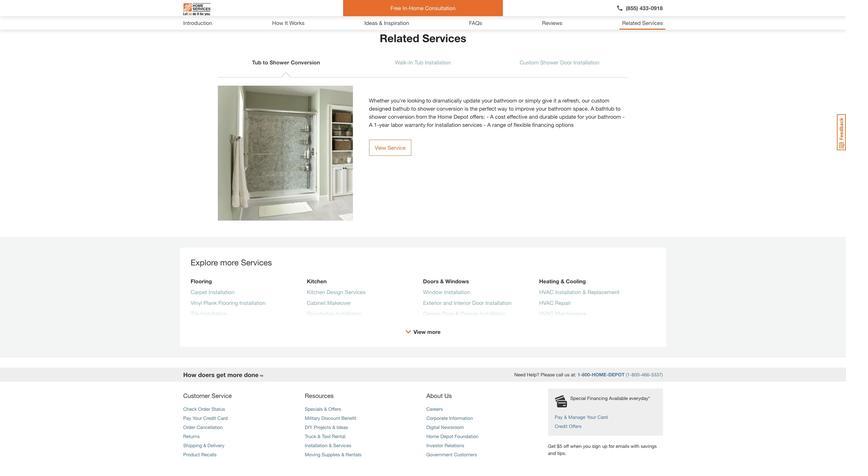 Task type: vqa. For each thing, say whether or not it's contained in the screenshot.


Task type: describe. For each thing, give the bounding box(es) containing it.
3337)
[[651, 372, 663, 378]]

home-
[[592, 372, 609, 378]]

need
[[515, 372, 526, 378]]

hvac maintenance link
[[540, 310, 587, 321]]

2 tub from the left
[[415, 59, 424, 65]]

about
[[427, 393, 443, 400]]

durable
[[540, 113, 558, 120]]

carpet installation link
[[191, 288, 235, 299]]

cabinet makeover link
[[307, 299, 351, 310]]

2 horizontal spatial door
[[560, 59, 572, 65]]

projects
[[314, 425, 331, 431]]

when
[[571, 444, 582, 450]]

government
[[427, 452, 453, 458]]

diy projects & ideas link
[[305, 425, 348, 431]]

0 horizontal spatial update
[[464, 97, 480, 104]]

more for explore
[[220, 258, 239, 267]]

savings
[[641, 444, 657, 450]]

moving supplies & rentals link
[[305, 452, 362, 458]]

& down discount
[[333, 425, 336, 431]]

1 vertical spatial related
[[380, 32, 420, 44]]

view more
[[414, 329, 441, 335]]

us
[[565, 372, 570, 378]]

doors
[[423, 278, 439, 285]]

our
[[582, 97, 590, 104]]

1 horizontal spatial ideas
[[365, 20, 378, 26]]

installation
[[435, 121, 461, 128]]

benefit
[[342, 416, 357, 422]]

for inside get $5 off when you sign up for emails with savings and tips.
[[609, 444, 615, 450]]

carpet installation
[[191, 289, 235, 296]]

feedback link image
[[837, 114, 847, 151]]

call
[[556, 372, 564, 378]]

range
[[493, 121, 506, 128]]

maintenance
[[555, 311, 587, 317]]

service for view service
[[388, 144, 406, 151]]

doors & windows
[[423, 278, 469, 285]]

customers
[[454, 452, 477, 458]]

dramatically
[[433, 97, 462, 104]]

introduction
[[183, 20, 212, 26]]

cabinet makeover
[[307, 300, 351, 306]]

military discount benefit link
[[305, 416, 357, 422]]

window installation link
[[423, 288, 470, 299]]

hvac repair link
[[540, 299, 571, 310]]

at:
[[571, 372, 577, 378]]

need help? please call us at: 1-800-home-depot (1-800-466-3337)
[[515, 372, 663, 378]]

0 horizontal spatial your
[[482, 97, 493, 104]]

and inside exterior and interior door installation link
[[443, 300, 453, 306]]

installation & services link
[[305, 443, 351, 449]]

garage
[[423, 311, 441, 317]]

walk-
[[395, 59, 409, 65]]

special
[[571, 396, 586, 402]]

1 vertical spatial 1-
[[578, 372, 582, 378]]

consultation
[[425, 5, 456, 11]]

1 horizontal spatial related services
[[623, 20, 663, 26]]

2 horizontal spatial -
[[623, 113, 625, 120]]

view for view service
[[375, 144, 386, 151]]

1 horizontal spatial bathroom
[[548, 105, 572, 112]]

2 800- from the left
[[632, 372, 642, 378]]

0 horizontal spatial related services
[[380, 32, 467, 44]]

1 horizontal spatial conversion
[[437, 105, 463, 112]]

how for it
[[272, 20, 283, 26]]

plank
[[204, 300, 217, 306]]

hvac for hvac installation & replacement
[[540, 289, 554, 296]]

2 vertical spatial your
[[586, 113, 597, 120]]

it
[[285, 20, 288, 26]]

& left "cooling"
[[561, 278, 565, 285]]

financing
[[533, 121, 554, 128]]

explore
[[191, 258, 218, 267]]

tile installation
[[191, 311, 227, 317]]

manage
[[569, 415, 586, 421]]

installation inside specials & offers military discount benefit diy projects & ideas truck & tool rental installation & services moving supplies & rentals
[[305, 443, 328, 449]]

repair
[[555, 300, 571, 306]]

pay your credit card link
[[183, 416, 228, 422]]

1 horizontal spatial the
[[470, 105, 478, 112]]

check
[[183, 407, 197, 412]]

0 vertical spatial shower
[[418, 105, 435, 112]]

a left range
[[488, 121, 491, 128]]

cost
[[495, 113, 506, 120]]

garage door & opener installation
[[423, 311, 506, 317]]

recalls
[[201, 452, 217, 458]]

2 shower from the left
[[541, 59, 559, 65]]

home inside button
[[409, 5, 424, 11]]

466-
[[642, 372, 651, 378]]

bathub
[[393, 105, 410, 112]]

credit for &
[[555, 424, 568, 430]]

a left cost
[[490, 113, 494, 120]]

service for customer service
[[212, 393, 232, 400]]

tile
[[191, 311, 199, 317]]

custom
[[592, 97, 610, 104]]

foundation
[[455, 434, 479, 440]]

(855) 433-0918
[[626, 5, 663, 11]]

0 vertical spatial order
[[198, 407, 210, 412]]

of
[[508, 121, 513, 128]]

& left rentals
[[342, 452, 345, 458]]

labor
[[391, 121, 403, 128]]

cooling
[[566, 278, 586, 285]]

simply
[[525, 97, 541, 104]]

interior
[[454, 300, 471, 306]]

& down the interior
[[456, 311, 459, 317]]

sign
[[592, 444, 601, 450]]

1 horizontal spatial for
[[578, 113, 584, 120]]

depot inside careers corporate information digital newsroom home depot foundation investor relations government customers
[[441, 434, 454, 440]]

customer
[[183, 393, 210, 400]]

available
[[609, 396, 628, 402]]

options
[[556, 121, 574, 128]]

cancellation
[[197, 425, 223, 431]]

0 vertical spatial bathroom
[[494, 97, 517, 104]]

returns link
[[183, 434, 200, 440]]

home inside whether you're looking to dramatically update your bathroom or simply give it a refresh, our custom designed bathub to shower conversion is the perfect way to improve your bathroom space. a bathtub to shower conversion from the home depot offers:   - a cost effective and durable update for your bathroom - a 1-year labor warranty for installation services - a range of flexible financing options
[[438, 113, 452, 120]]

1 vertical spatial update
[[560, 113, 576, 120]]

pay & manage your card credit offers
[[555, 415, 608, 430]]

pay inside pay & manage your card credit offers
[[555, 415, 563, 421]]

$5
[[557, 444, 563, 450]]

0 horizontal spatial -
[[484, 121, 486, 128]]

and inside get $5 off when you sign up for emails with savings and tips.
[[548, 451, 556, 457]]

hvac for hvac repair
[[540, 300, 554, 306]]

1 vertical spatial your
[[536, 105, 547, 112]]

custom shower door installation
[[520, 59, 600, 65]]

home depot foundation link
[[427, 434, 479, 440]]

& right doors
[[440, 278, 444, 285]]

offers:
[[470, 113, 485, 120]]

special financing available everyday*
[[571, 396, 650, 402]]



Task type: locate. For each thing, give the bounding box(es) containing it.
credit up the $5
[[555, 424, 568, 430]]

0 horizontal spatial 1-
[[374, 121, 379, 128]]

0 horizontal spatial the
[[429, 113, 436, 120]]

1 horizontal spatial pay
[[555, 415, 563, 421]]

& left tool
[[318, 434, 321, 440]]

1 horizontal spatial shower
[[418, 105, 435, 112]]

discount
[[322, 416, 340, 422]]

check order status link
[[183, 407, 225, 412]]

exterior and interior door installation link
[[423, 299, 512, 310]]

how left "doers"
[[183, 372, 197, 379]]

services inside specials & offers military discount benefit diy projects & ideas truck & tool rental installation & services moving supplies & rentals
[[333, 443, 351, 449]]

in-
[[403, 5, 409, 11]]

related down inspiration
[[380, 32, 420, 44]]

door
[[560, 59, 572, 65], [472, 300, 484, 306], [443, 311, 454, 317]]

pay inside "check order status pay your credit card order cancellation returns shipping & delivery product recalls"
[[183, 416, 191, 422]]

1 horizontal spatial -
[[487, 113, 489, 120]]

makeover
[[327, 300, 351, 306]]

800-
[[582, 372, 592, 378], [632, 372, 642, 378]]

2 hvac from the top
[[540, 300, 554, 306]]

the right is
[[470, 105, 478, 112]]

your down the space.
[[586, 113, 597, 120]]

related services down the (855) 433-0918 link at the top of page
[[623, 20, 663, 26]]

the
[[470, 105, 478, 112], [429, 113, 436, 120]]

your right manage
[[587, 415, 597, 421]]

bathroom down a
[[548, 105, 572, 112]]

emails
[[616, 444, 630, 450]]

1 vertical spatial related services
[[380, 32, 467, 44]]

0 horizontal spatial depot
[[441, 434, 454, 440]]

1 vertical spatial order
[[183, 425, 195, 431]]

order up returns link
[[183, 425, 195, 431]]

1 vertical spatial offers
[[569, 424, 582, 430]]

more right explore
[[220, 258, 239, 267]]

how for doers
[[183, 372, 197, 379]]

1 horizontal spatial door
[[472, 300, 484, 306]]

1- inside whether you're looking to dramatically update your bathroom or simply give it a refresh, our custom designed bathub to shower conversion is the perfect way to improve your bathroom space. a bathtub to shower conversion from the home depot offers:   - a cost effective and durable update for your bathroom - a 1-year labor warranty for installation services - a range of flexible financing options
[[374, 121, 379, 128]]

800- right at:
[[582, 372, 592, 378]]

& up the supplies
[[329, 443, 332, 449]]

1 vertical spatial door
[[472, 300, 484, 306]]

1 horizontal spatial shower
[[541, 59, 559, 65]]

and down get
[[548, 451, 556, 457]]

tips.
[[558, 451, 567, 457]]

how left "it"
[[272, 20, 283, 26]]

view
[[375, 144, 386, 151], [414, 329, 426, 335]]

1 horizontal spatial offers
[[569, 424, 582, 430]]

0 vertical spatial kitchen
[[307, 278, 327, 285]]

returns
[[183, 434, 200, 440]]

1 kitchen from the top
[[307, 278, 327, 285]]

home down 'digital'
[[427, 434, 439, 440]]

service down labor
[[388, 144, 406, 151]]

view down year at top
[[375, 144, 386, 151]]

1- right at:
[[578, 372, 582, 378]]

your down give at right
[[536, 105, 547, 112]]

2 vertical spatial hvac
[[540, 311, 554, 317]]

offers up discount
[[329, 407, 341, 412]]

services
[[643, 20, 663, 26], [423, 32, 467, 44], [241, 258, 272, 267], [345, 289, 366, 296], [333, 443, 351, 449]]

refresh,
[[563, 97, 581, 104]]

conversion down dramatically
[[437, 105, 463, 112]]

1 vertical spatial the
[[429, 113, 436, 120]]

investor
[[427, 443, 444, 449]]

and down improve
[[529, 113, 538, 120]]

kitchen design services link
[[307, 288, 366, 299]]

and inside whether you're looking to dramatically update your bathroom or simply give it a refresh, our custom designed bathub to shower conversion is the perfect way to improve your bathroom space. a bathtub to shower conversion from the home depot offers:   - a cost effective and durable update for your bathroom - a 1-year labor warranty for installation services - a range of flexible financing options
[[529, 113, 538, 120]]

2 vertical spatial for
[[609, 444, 615, 450]]

more for view
[[428, 329, 441, 335]]

& inside pay & manage your card credit offers
[[564, 415, 567, 421]]

1 vertical spatial for
[[427, 121, 434, 128]]

0 horizontal spatial conversion
[[388, 113, 415, 120]]

for down the space.
[[578, 113, 584, 120]]

0 vertical spatial credit
[[203, 416, 216, 422]]

ideas left inspiration
[[365, 20, 378, 26]]

walk-in tub installation
[[395, 59, 451, 65]]

reviews
[[542, 20, 563, 26]]

order cancellation link
[[183, 425, 223, 431]]

window
[[423, 289, 443, 296]]

1- down designed
[[374, 121, 379, 128]]

0 vertical spatial your
[[482, 97, 493, 104]]

your
[[482, 97, 493, 104], [536, 105, 547, 112], [586, 113, 597, 120]]

1 horizontal spatial flooring
[[219, 300, 238, 306]]

conversion down bathub
[[388, 113, 415, 120]]

design
[[327, 289, 344, 296]]

1 horizontal spatial service
[[388, 144, 406, 151]]

it
[[554, 97, 557, 104]]

0 horizontal spatial related
[[380, 32, 420, 44]]

you
[[583, 444, 591, 450]]

for right the up
[[609, 444, 615, 450]]

is
[[465, 105, 469, 112]]

offers inside pay & manage your card credit offers
[[569, 424, 582, 430]]

1 horizontal spatial 800-
[[632, 372, 642, 378]]

hvac left the repair
[[540, 300, 554, 306]]

related down (855)
[[623, 20, 641, 26]]

(1-
[[626, 372, 632, 378]]

credit offers link
[[555, 424, 582, 430]]

1 horizontal spatial view
[[414, 329, 426, 335]]

1 vertical spatial service
[[212, 393, 232, 400]]

depot
[[454, 113, 469, 120], [441, 434, 454, 440]]

bathtub
[[596, 105, 615, 112]]

the right from on the top of the page
[[429, 113, 436, 120]]

1 vertical spatial home
[[438, 113, 452, 120]]

0 vertical spatial for
[[578, 113, 584, 120]]

corporate
[[427, 416, 448, 422]]

& up recalls
[[203, 443, 206, 449]]

2 horizontal spatial your
[[586, 113, 597, 120]]

0 horizontal spatial ideas
[[337, 425, 348, 431]]

0 horizontal spatial card
[[218, 416, 228, 422]]

depot inside whether you're looking to dramatically update your bathroom or simply give it a refresh, our custom designed bathub to shower conversion is the perfect way to improve your bathroom space. a bathtub to shower conversion from the home depot offers:   - a cost effective and durable update for your bathroom - a 1-year labor warranty for installation services - a range of flexible financing options
[[454, 113, 469, 120]]

free in-home consultation
[[391, 5, 456, 11]]

3 hvac from the top
[[540, 311, 554, 317]]

rentals
[[346, 452, 362, 458]]

faqs
[[469, 20, 482, 26]]

0 horizontal spatial for
[[427, 121, 434, 128]]

1 horizontal spatial 1-
[[578, 372, 582, 378]]

vinyl plank flooring installation
[[191, 300, 266, 306]]

shower
[[270, 59, 289, 65], [541, 59, 559, 65]]

2 horizontal spatial for
[[609, 444, 615, 450]]

tub to shower conversion
[[252, 59, 320, 65]]

careers corporate information digital newsroom home depot foundation investor relations government customers
[[427, 407, 479, 458]]

1 vertical spatial depot
[[441, 434, 454, 440]]

service up status
[[212, 393, 232, 400]]

1 horizontal spatial how
[[272, 20, 283, 26]]

us
[[445, 393, 452, 400]]

0 horizontal spatial door
[[443, 311, 454, 317]]

& inside "check order status pay your credit card order cancellation returns shipping & delivery product recalls"
[[203, 443, 206, 449]]

card down status
[[218, 416, 228, 422]]

hvac maintenance
[[540, 311, 587, 317]]

shower left the conversion
[[270, 59, 289, 65]]

explore more services
[[191, 258, 272, 267]]

view down "garage"
[[414, 329, 426, 335]]

(855)
[[626, 5, 638, 11]]

ideas & inspiration
[[365, 20, 409, 26]]

pay down check
[[183, 416, 191, 422]]

to
[[263, 59, 268, 65], [427, 97, 431, 104], [411, 105, 416, 112], [509, 105, 514, 112], [616, 105, 621, 112]]

do it for you logo image
[[183, 0, 210, 19]]

for down from on the top of the page
[[427, 121, 434, 128]]

relations
[[445, 443, 465, 449]]

credit for order
[[203, 416, 216, 422]]

shower down designed
[[369, 113, 387, 120]]

hvac for hvac maintenance
[[540, 311, 554, 317]]

depot
[[609, 372, 625, 378]]

order up pay your credit card link on the bottom
[[198, 407, 210, 412]]

supplies
[[322, 452, 340, 458]]

heating & cooling
[[540, 278, 586, 285]]

hvac down the heating on the right
[[540, 289, 554, 296]]

0 horizontal spatial flooring
[[191, 278, 212, 285]]

resources
[[305, 393, 334, 400]]

shower right custom
[[541, 59, 559, 65]]

warranty
[[405, 121, 426, 128]]

related services up walk-in tub installation
[[380, 32, 467, 44]]

your inside "check order status pay your credit card order cancellation returns shipping & delivery product recalls"
[[193, 416, 202, 422]]

related services
[[623, 20, 663, 26], [380, 32, 467, 44]]

custom
[[520, 59, 539, 65]]

0 vertical spatial service
[[388, 144, 406, 151]]

more right get
[[227, 372, 242, 379]]

1 800- from the left
[[582, 372, 592, 378]]

0 horizontal spatial and
[[443, 300, 453, 306]]

view for view more
[[414, 329, 426, 335]]

specials & offers military discount benefit diy projects & ideas truck & tool rental installation & services moving supplies & rentals
[[305, 407, 362, 458]]

1 vertical spatial more
[[428, 329, 441, 335]]

card down the financing
[[598, 415, 608, 421]]

kitchen for kitchen design services
[[307, 289, 325, 296]]

tool
[[322, 434, 331, 440]]

shower up from on the top of the page
[[418, 105, 435, 112]]

0 vertical spatial flooring
[[191, 278, 212, 285]]

1 horizontal spatial depot
[[454, 113, 469, 120]]

give
[[542, 97, 552, 104]]

financing
[[588, 396, 608, 402]]

1 shower from the left
[[270, 59, 289, 65]]

careers
[[427, 407, 443, 412]]

card inside "check order status pay your credit card order cancellation returns shipping & delivery product recalls"
[[218, 416, 228, 422]]

0 horizontal spatial your
[[193, 416, 202, 422]]

in
[[409, 59, 413, 65]]

space.
[[573, 105, 589, 112]]

bathroom up "way"
[[494, 97, 517, 104]]

&
[[379, 20, 383, 26], [440, 278, 444, 285], [561, 278, 565, 285], [583, 289, 586, 296], [456, 311, 459, 317], [324, 407, 327, 412], [564, 415, 567, 421], [333, 425, 336, 431], [318, 434, 321, 440], [203, 443, 206, 449], [329, 443, 332, 449], [342, 452, 345, 458]]

flooring right plank
[[219, 300, 238, 306]]

flooring up the carpet
[[191, 278, 212, 285]]

pay up credit offers link
[[555, 415, 563, 421]]

home inside careers corporate information digital newsroom home depot foundation investor relations government customers
[[427, 434, 439, 440]]

your up order cancellation link
[[193, 416, 202, 422]]

a right the space.
[[591, 105, 594, 112]]

delivery
[[208, 443, 225, 449]]

1 vertical spatial credit
[[555, 424, 568, 430]]

0 vertical spatial offers
[[329, 407, 341, 412]]

and down window installation link
[[443, 300, 453, 306]]

up
[[602, 444, 608, 450]]

1 vertical spatial conversion
[[388, 113, 415, 120]]

& down "cooling"
[[583, 289, 586, 296]]

0 vertical spatial hvac
[[540, 289, 554, 296]]

more
[[220, 258, 239, 267], [428, 329, 441, 335], [227, 372, 242, 379]]

1 horizontal spatial your
[[536, 105, 547, 112]]

card inside pay & manage your card credit offers
[[598, 415, 608, 421]]

0 vertical spatial related
[[623, 20, 641, 26]]

bathroom down the bathtub
[[598, 113, 621, 120]]

2 kitchen from the top
[[307, 289, 325, 296]]

home
[[409, 5, 424, 11], [438, 113, 452, 120], [427, 434, 439, 440]]

digital
[[427, 425, 440, 431]]

0 horizontal spatial bathroom
[[494, 97, 517, 104]]

works
[[290, 20, 305, 26]]

ideas inside specials & offers military discount benefit diy projects & ideas truck & tool rental installation & services moving supplies & rentals
[[337, 425, 348, 431]]

a left year at top
[[369, 121, 373, 128]]

inspiration
[[384, 20, 409, 26]]

1 horizontal spatial order
[[198, 407, 210, 412]]

update up is
[[464, 97, 480, 104]]

2 horizontal spatial and
[[548, 451, 556, 457]]

1 vertical spatial shower
[[369, 113, 387, 120]]

1 vertical spatial flooring
[[219, 300, 238, 306]]

0 horizontal spatial service
[[212, 393, 232, 400]]

0 vertical spatial ideas
[[365, 20, 378, 26]]

0 horizontal spatial how
[[183, 372, 197, 379]]

0 vertical spatial view
[[375, 144, 386, 151]]

& up credit offers link
[[564, 415, 567, 421]]

0 vertical spatial conversion
[[437, 105, 463, 112]]

433-
[[640, 5, 651, 11]]

0 horizontal spatial pay
[[183, 416, 191, 422]]

0 horizontal spatial credit
[[203, 416, 216, 422]]

year
[[379, 121, 390, 128]]

2 vertical spatial more
[[227, 372, 242, 379]]

countertop installation link
[[307, 310, 362, 321]]

0918
[[651, 5, 663, 11]]

hvac installation & replacement link
[[540, 288, 620, 299]]

1 vertical spatial kitchen
[[307, 289, 325, 296]]

1 vertical spatial how
[[183, 372, 197, 379]]

0 vertical spatial depot
[[454, 113, 469, 120]]

looking
[[407, 97, 425, 104]]

0 vertical spatial the
[[470, 105, 478, 112]]

2 vertical spatial home
[[427, 434, 439, 440]]

product
[[183, 452, 200, 458]]

digital newsroom link
[[427, 425, 464, 431]]

for
[[578, 113, 584, 120], [427, 121, 434, 128], [609, 444, 615, 450]]

depot up "investor relations" link
[[441, 434, 454, 440]]

home up 'installation'
[[438, 113, 452, 120]]

more down "garage"
[[428, 329, 441, 335]]

and
[[529, 113, 538, 120], [443, 300, 453, 306], [548, 451, 556, 457]]

credit up cancellation on the left bottom of page
[[203, 416, 216, 422]]

kitchen for kitchen
[[307, 278, 327, 285]]

diy
[[305, 425, 313, 431]]

carpet
[[191, 289, 207, 296]]

1 horizontal spatial card
[[598, 415, 608, 421]]

credit inside "check order status pay your credit card order cancellation returns shipping & delivery product recalls"
[[203, 416, 216, 422]]

home right "free"
[[409, 5, 424, 11]]

1 vertical spatial hvac
[[540, 300, 554, 306]]

whether you're looking to dramatically update your bathroom or simply give it a refresh, our custom designed bathub to shower conversion is the perfect way to improve your bathroom space. a bathtub to shower conversion from the home depot offers:   - a cost effective and durable update for your bathroom - a 1-year labor warranty for installation services - a range of flexible financing options
[[369, 97, 625, 128]]

your up perfect
[[482, 97, 493, 104]]

1 horizontal spatial tub
[[415, 59, 424, 65]]

moving
[[305, 452, 321, 458]]

how doers get more done ™
[[183, 372, 263, 379]]

ideas up rental
[[337, 425, 348, 431]]

your inside pay & manage your card credit offers
[[587, 415, 597, 421]]

conversion
[[291, 59, 320, 65]]

0 horizontal spatial shower
[[369, 113, 387, 120]]

& left inspiration
[[379, 20, 383, 26]]

0 vertical spatial update
[[464, 97, 480, 104]]

1 vertical spatial and
[[443, 300, 453, 306]]

depot down is
[[454, 113, 469, 120]]

2 vertical spatial bathroom
[[598, 113, 621, 120]]

1 hvac from the top
[[540, 289, 554, 296]]

free
[[391, 5, 401, 11]]

offers down manage
[[569, 424, 582, 430]]

0 horizontal spatial 800-
[[582, 372, 592, 378]]

800- right depot
[[632, 372, 642, 378]]

offers inside specials & offers military discount benefit diy projects & ideas truck & tool rental installation & services moving supplies & rentals
[[329, 407, 341, 412]]

whether
[[369, 97, 390, 104]]

hvac down hvac repair link
[[540, 311, 554, 317]]

0 horizontal spatial order
[[183, 425, 195, 431]]

perfect
[[479, 105, 496, 112]]

doers
[[198, 372, 215, 379]]

1 vertical spatial ideas
[[337, 425, 348, 431]]

tile installation link
[[191, 310, 227, 321]]

0 horizontal spatial offers
[[329, 407, 341, 412]]

0 vertical spatial how
[[272, 20, 283, 26]]

1 horizontal spatial related
[[623, 20, 641, 26]]

update up options
[[560, 113, 576, 120]]

& up military discount benefit link
[[324, 407, 327, 412]]

credit inside pay & manage your card credit offers
[[555, 424, 568, 430]]

0 vertical spatial door
[[560, 59, 572, 65]]

1 tub from the left
[[252, 59, 262, 65]]

0 horizontal spatial shower
[[270, 59, 289, 65]]



